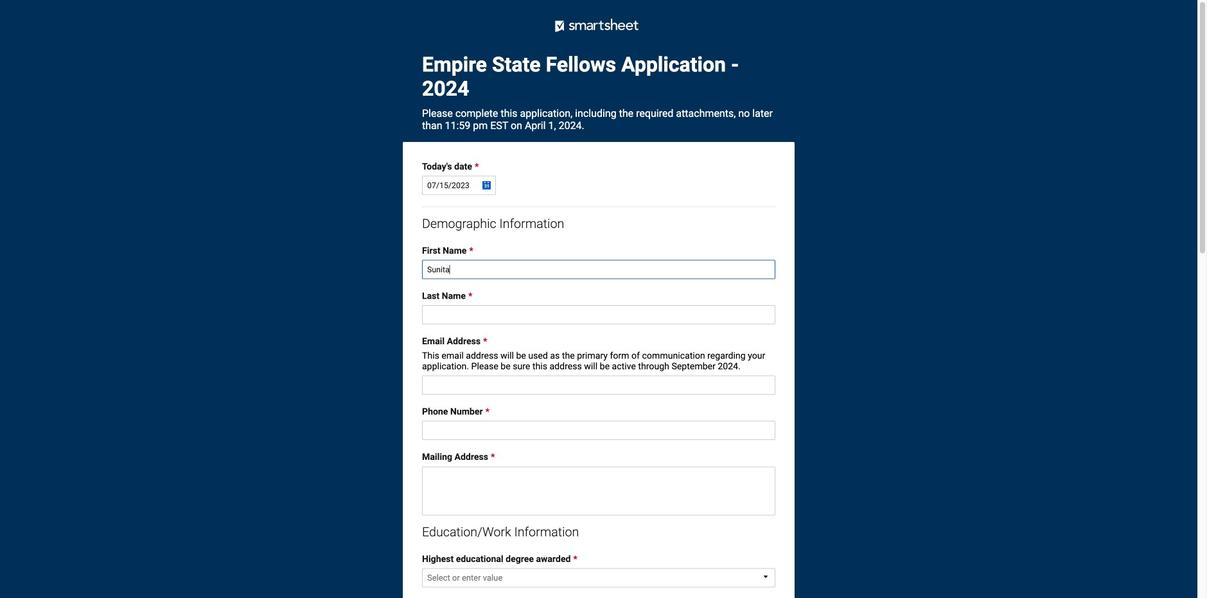 Task type: locate. For each thing, give the bounding box(es) containing it.
None text field
[[422, 467, 776, 516]]

application
[[422, 554, 776, 592]]

logo image
[[522, 6, 676, 45]]

None field
[[422, 260, 776, 279], [422, 305, 776, 325], [422, 376, 776, 395], [422, 421, 776, 440], [422, 260, 776, 279], [422, 305, 776, 325], [422, 376, 776, 395], [422, 421, 776, 440]]

Today's date field
[[422, 176, 496, 195]]



Task type: describe. For each thing, give the bounding box(es) containing it.
choose a date image
[[481, 180, 492, 190]]



Task type: vqa. For each thing, say whether or not it's contained in the screenshot.
checkbox
no



